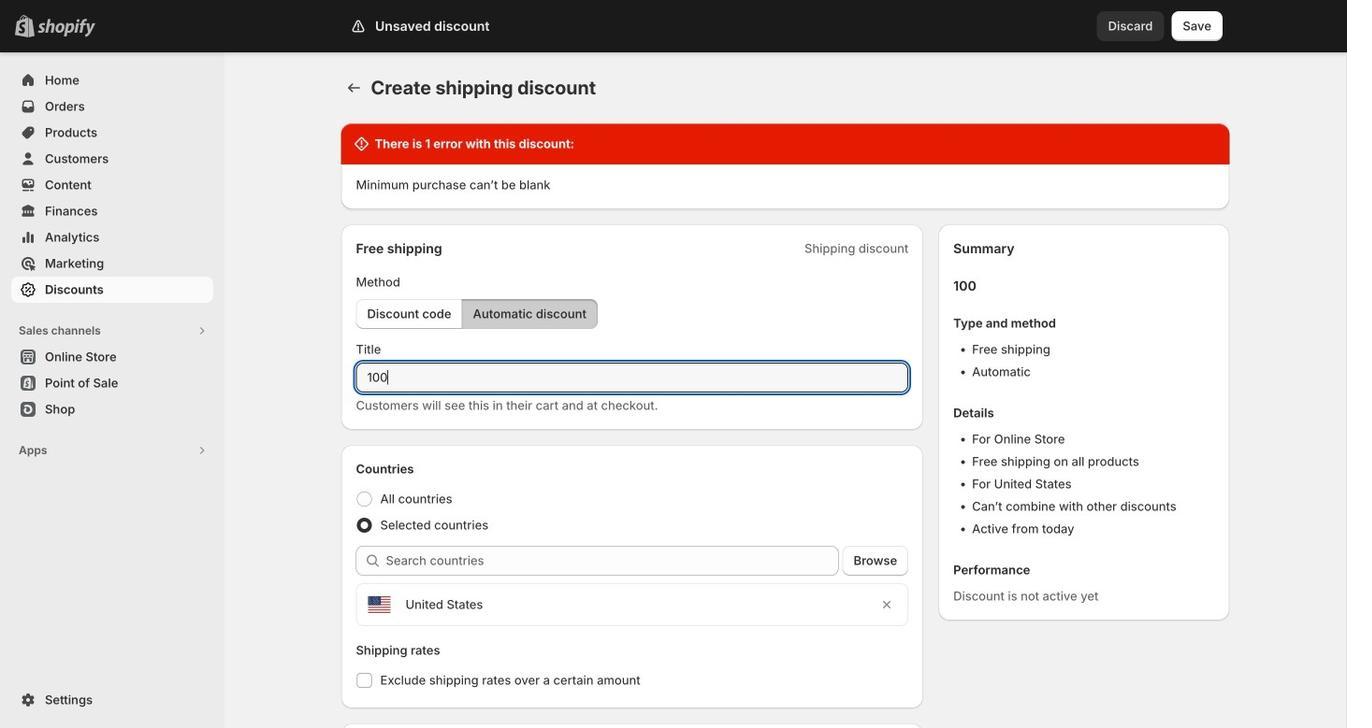Task type: vqa. For each thing, say whether or not it's contained in the screenshot.
THE OPTIONS element corresponding to Edit button related to 12 oz / Custom
no



Task type: describe. For each thing, give the bounding box(es) containing it.
Search countries text field
[[386, 546, 839, 576]]



Task type: locate. For each thing, give the bounding box(es) containing it.
None text field
[[356, 363, 909, 393]]

shopify image
[[37, 18, 95, 37]]



